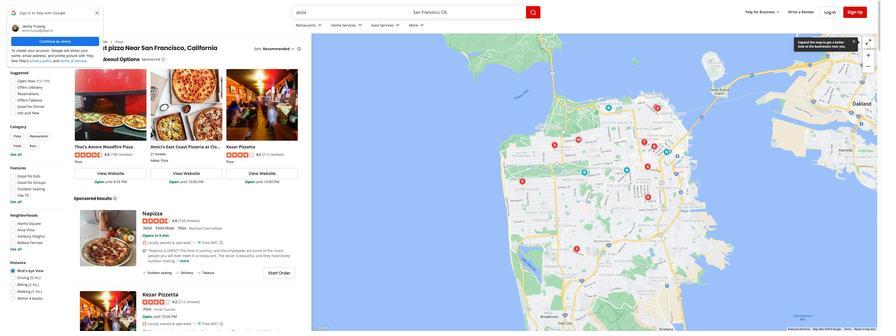 Task type: describe. For each thing, give the bounding box(es) containing it.
next image
[[128, 317, 134, 323]]

slideshow element for next icon 16 speech v2 icon
[[80, 292, 136, 332]]

16 speech v2 image for next icon
[[142, 331, 147, 332]]

golden boy pizza image
[[653, 103, 663, 114]]

1 horizontal spatial 4.2 star rating image
[[226, 153, 254, 158]]

24 chevron down v2 image
[[317, 22, 323, 28]]

kezar pizzetta image
[[580, 168, 590, 178]]

3 24 chevron down v2 image from the left
[[419, 22, 425, 28]]

google image
[[313, 325, 330, 332]]

amici's east coast pizzeria at cloudkitchens soma image
[[662, 147, 672, 157]]

outta sight pizza image
[[639, 137, 650, 147]]

map region
[[295, 3, 882, 332]]

il casaro pizzeria & mozzarella bar -  castro image
[[622, 165, 632, 176]]

1 24 chevron down v2 image from the left
[[357, 22, 363, 28]]

1 horizontal spatial 4.6 star rating image
[[142, 219, 170, 224]]

things to do, nail salons, plumbers text field
[[293, 6, 409, 18]]

damn fine image
[[517, 177, 528, 187]]

1 16 checkmark v2 image from the left
[[142, 271, 147, 275]]

that's amore woodfire pizza image
[[572, 244, 582, 255]]

16 locally owned v2 image for next icon 16 speech v2 icon
[[142, 322, 147, 327]]

close image
[[852, 39, 856, 44]]

the pizza shop image
[[643, 193, 654, 203]]

business categories element
[[292, 18, 867, 33]]

0 vertical spatial 16 chevron down v2 image
[[776, 10, 780, 14]]

0 vertical spatial 4.6 star rating image
[[75, 153, 103, 158]]

0 horizontal spatial 16 info v2 image
[[113, 197, 117, 201]]

zoom out image
[[866, 64, 872, 70]]

16 checkmark v2 image
[[197, 271, 201, 275]]

0 horizontal spatial 4.2 star rating image
[[142, 300, 170, 305]]

giorgio's pizzeria image
[[574, 135, 584, 145]]

expand map image
[[866, 39, 872, 45]]

16 free wifi v2 image for next icon
[[197, 322, 201, 327]]

1 horizontal spatial 16 info v2 image
[[297, 47, 301, 51]]

pink onion image
[[643, 162, 653, 172]]

16 info v2 image
[[161, 57, 165, 62]]



Task type: vqa. For each thing, say whether or not it's contained in the screenshot.
Close image
yes



Task type: locate. For each thing, give the bounding box(es) containing it.
1 16 chevron right v2 image from the left
[[82, 40, 87, 44]]

0 vertical spatial 16 free wifi v2 image
[[197, 241, 201, 245]]

2 16 free wifi v2 image from the top
[[197, 322, 201, 327]]

1 horizontal spatial 16 checkmark v2 image
[[176, 271, 180, 275]]

1 16 speech v2 image from the top
[[142, 249, 147, 253]]

2 slideshow element from the top
[[80, 292, 136, 332]]

16 locally owned v2 image
[[142, 241, 147, 245], [142, 322, 147, 327]]

2 24 chevron down v2 image from the left
[[395, 22, 401, 28]]

1 vertical spatial 16 locally owned v2 image
[[142, 322, 147, 327]]

0 horizontal spatial 16 chevron down v2 image
[[291, 47, 295, 51]]

2 none field from the left
[[409, 6, 526, 18]]

0 vertical spatial 16 speech v2 image
[[142, 249, 147, 253]]

16 locally owned v2 image right next icon
[[142, 322, 147, 327]]

1 vertical spatial previous image
[[82, 317, 88, 323]]

zoom in image
[[866, 52, 872, 58]]

that's amore woodfire pizza image
[[572, 244, 582, 255]]

info icon image
[[219, 241, 223, 245], [219, 241, 223, 245], [219, 322, 223, 326], [219, 322, 223, 326]]

previous image for next image
[[82, 235, 88, 242]]

1 none field from the left
[[293, 6, 409, 18]]

0 horizontal spatial 16 chevron right v2 image
[[82, 40, 87, 44]]

16 free wifi v2 image for next image
[[197, 241, 201, 245]]

1 horizontal spatial 16 chevron right v2 image
[[109, 40, 113, 44]]

0 horizontal spatial 16 checkmark v2 image
[[142, 271, 147, 275]]

16 free wifi v2 image
[[197, 241, 201, 245], [197, 322, 201, 327]]

2 horizontal spatial 24 chevron down v2 image
[[419, 22, 425, 28]]

0 vertical spatial 16 info v2 image
[[297, 47, 301, 51]]

16 chevron down v2 image
[[776, 10, 780, 14], [291, 47, 295, 51]]

16 speech v2 image
[[142, 249, 147, 253], [142, 331, 147, 332]]

none field address, neighborhood, city, state or zip
[[409, 6, 526, 18]]

square pie guys image
[[649, 142, 660, 152]]

0 vertical spatial previous image
[[82, 235, 88, 242]]

24 chevron down v2 image
[[357, 22, 363, 28], [395, 22, 401, 28], [419, 22, 425, 28]]

napizza image
[[604, 103, 614, 113]]

tony's pizza napoletana image
[[652, 102, 662, 113]]

2 16 speech v2 image from the top
[[142, 331, 147, 332]]

search image
[[530, 9, 537, 16]]

16 chevron right v2 image
[[82, 40, 87, 44], [109, 40, 113, 44]]

group
[[863, 50, 875, 73], [9, 70, 64, 117], [9, 125, 64, 157], [9, 166, 64, 205], [9, 213, 64, 252]]

4.2 star rating image
[[226, 153, 254, 158], [142, 300, 170, 305]]

1 vertical spatial 16 info v2 image
[[113, 197, 117, 201]]

16 locally owned v2 image for next image 16 speech v2 icon
[[142, 241, 147, 245]]

0 vertical spatial 4.2 star rating image
[[226, 153, 254, 158]]

next image
[[128, 235, 134, 242]]

None field
[[293, 6, 409, 18], [409, 6, 526, 18]]

0 vertical spatial slideshow element
[[80, 210, 136, 267]]

address, neighborhood, city, state or zip text field
[[409, 6, 526, 18]]

None search field
[[293, 6, 541, 18]]

golden edge pizza image
[[550, 140, 560, 151]]

16 locally owned v2 image right next image
[[142, 241, 147, 245]]

previous image for next icon
[[82, 317, 88, 323]]

16 checkmark v2 image
[[142, 271, 147, 275], [176, 271, 180, 275]]

2 16 checkmark v2 image from the left
[[176, 271, 180, 275]]

0 vertical spatial 16 locally owned v2 image
[[142, 241, 147, 245]]

1 previous image from the top
[[82, 235, 88, 242]]

1 vertical spatial 4.2 star rating image
[[142, 300, 170, 305]]

option group
[[9, 261, 64, 303]]

16 info v2 image
[[297, 47, 301, 51], [113, 197, 117, 201]]

2 16 chevron right v2 image from the left
[[109, 40, 113, 44]]

1 vertical spatial 16 free wifi v2 image
[[197, 322, 201, 327]]

1 16 locally owned v2 image from the top
[[142, 241, 147, 245]]

1 horizontal spatial 16 chevron down v2 image
[[776, 10, 780, 14]]

1 16 free wifi v2 image from the top
[[197, 241, 201, 245]]

1 horizontal spatial 24 chevron down v2 image
[[395, 22, 401, 28]]

1 vertical spatial 4.6 star rating image
[[142, 219, 170, 224]]

4.6 star rating image
[[75, 153, 103, 158], [142, 219, 170, 224]]

previous image
[[82, 235, 88, 242], [82, 317, 88, 323]]

1 vertical spatial 16 chevron down v2 image
[[291, 47, 295, 51]]

slideshow element for next image 16 speech v2 icon
[[80, 210, 136, 267]]

16 speech v2 image for next image
[[142, 249, 147, 253]]

slideshow element
[[80, 210, 136, 267], [80, 292, 136, 332]]

none field the things to do, nail salons, plumbers
[[293, 6, 409, 18]]

0 horizontal spatial 4.6 star rating image
[[75, 153, 103, 158]]

0 horizontal spatial 24 chevron down v2 image
[[357, 22, 363, 28]]

1 vertical spatial 16 speech v2 image
[[142, 331, 147, 332]]

2 previous image from the top
[[82, 317, 88, 323]]

2 16 locally owned v2 image from the top
[[142, 322, 147, 327]]

1 vertical spatial slideshow element
[[80, 292, 136, 332]]

1 slideshow element from the top
[[80, 210, 136, 267]]

tooltip
[[794, 37, 858, 52]]



